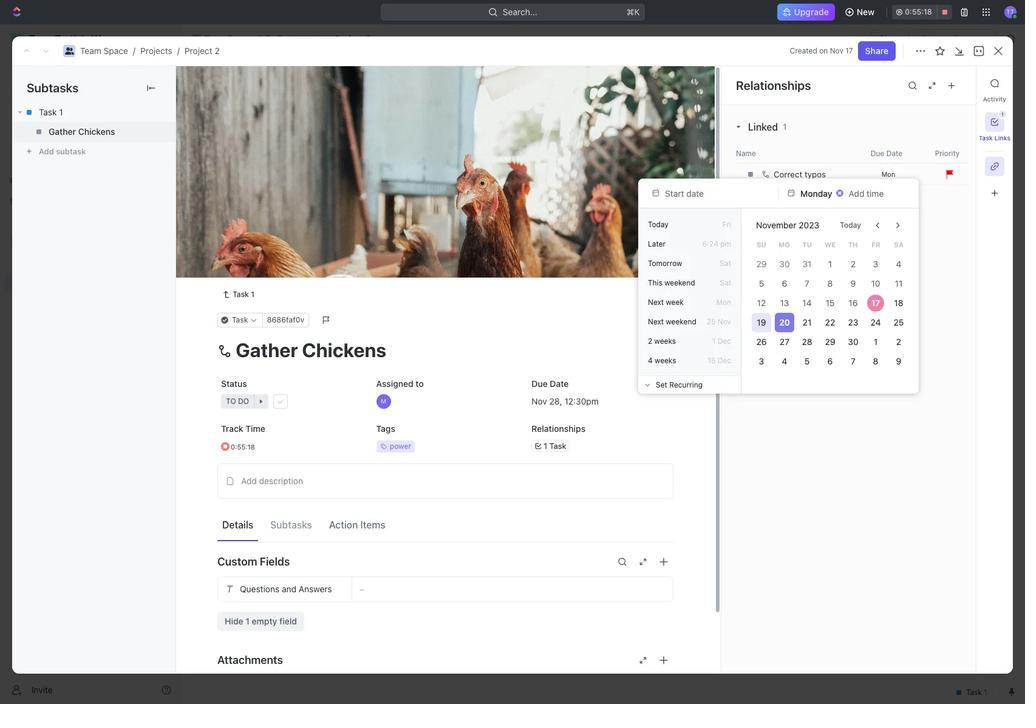 Task type: locate. For each thing, give the bounding box(es) containing it.
1 horizontal spatial relationships
[[737, 78, 812, 92]]

0 horizontal spatial to
[[225, 287, 236, 297]]

hide for hide
[[631, 142, 647, 151]]

share down new
[[866, 46, 889, 56]]

1 25 from the left
[[707, 317, 716, 326]]

add task button down task 2
[[239, 252, 286, 266]]

next left week
[[649, 298, 664, 307]]

team
[[204, 33, 225, 44], [80, 46, 101, 56]]

1 horizontal spatial hide
[[631, 142, 647, 151]]

user group image
[[193, 36, 201, 42], [65, 47, 74, 55]]

subtasks up fields at the left of page
[[271, 520, 312, 531]]

1 horizontal spatial 6
[[828, 356, 834, 366]]

today up th
[[841, 220, 862, 229]]

weekend down week
[[666, 317, 697, 326]]

0 horizontal spatial 8
[[828, 278, 834, 288]]

7 down 31 in the right of the page
[[806, 278, 810, 288]]

user group image
[[12, 238, 22, 246]]

next week
[[649, 298, 684, 307]]

2 dec from the top
[[718, 356, 732, 365]]

tree inside sidebar navigation
[[5, 212, 176, 376]]

2023
[[799, 220, 820, 230]]

1 vertical spatial weekend
[[666, 317, 697, 326]]

user group image up home link
[[65, 47, 74, 55]]

30 down references 0 on the top
[[780, 259, 790, 269]]

sat for tomorrow
[[720, 259, 732, 268]]

chickens
[[78, 126, 115, 137]]

1 horizontal spatial 30
[[849, 336, 859, 347]]

17 right "on"
[[846, 46, 854, 55]]

15 up 22
[[826, 298, 835, 308]]

Search tasks... text field
[[875, 138, 996, 156]]

1 button right task 2
[[273, 232, 290, 244]]

add task button
[[931, 74, 982, 93], [312, 169, 364, 184], [239, 252, 286, 266]]

dashboards link
[[5, 121, 176, 140]]

automations button
[[916, 30, 979, 48]]

add task button down calendar link
[[312, 169, 364, 184]]

0 vertical spatial 9
[[851, 278, 856, 288]]

custom fields element
[[218, 577, 674, 631]]

0 horizontal spatial mon
[[717, 298, 732, 307]]

task 1 up dashboards at the top left of the page
[[39, 107, 63, 117]]

projects
[[278, 33, 310, 44], [140, 46, 172, 56]]

6
[[782, 278, 788, 288], [828, 356, 834, 366]]

date
[[550, 378, 569, 389]]

25 down 18
[[895, 317, 905, 327]]

inbox link
[[5, 80, 176, 99]]

2 horizontal spatial add task button
[[931, 74, 982, 93]]

1 vertical spatial share
[[866, 46, 889, 56]]

4 down '2 weeks'
[[649, 356, 653, 365]]

25 for 25
[[895, 317, 905, 327]]

today button
[[834, 215, 869, 235]]

19
[[758, 317, 767, 327]]

calendar link
[[308, 109, 346, 126]]

created on nov 17
[[791, 46, 854, 55]]

1 button inside task sidebar navigation tab list
[[986, 111, 1007, 132]]

share down new button
[[880, 33, 903, 44]]

/
[[258, 33, 260, 44], [315, 33, 318, 44], [133, 46, 136, 56], [177, 46, 180, 56]]

details
[[222, 520, 254, 531]]

29 down references
[[757, 259, 767, 269]]

1 horizontal spatial 5
[[805, 356, 811, 366]]

0 vertical spatial hide
[[631, 142, 647, 151]]

in
[[225, 171, 233, 181]]

0 vertical spatial add task
[[938, 78, 975, 88]]

tree
[[5, 212, 176, 376]]

1 vertical spatial 1 button
[[272, 210, 289, 222]]

1 vertical spatial next
[[649, 317, 664, 326]]

1 vertical spatial weeks
[[655, 356, 677, 365]]

mon up add time text box
[[882, 170, 896, 178]]

9 down 18
[[897, 356, 902, 366]]

1 vertical spatial subtasks
[[271, 520, 312, 531]]

0 vertical spatial dec
[[718, 336, 732, 346]]

4 up 11
[[897, 259, 902, 269]]

0 vertical spatial projects
[[278, 33, 310, 44]]

0 horizontal spatial relationships
[[532, 423, 586, 434]]

gather chickens link
[[12, 122, 176, 142]]

8
[[828, 278, 834, 288], [874, 356, 879, 366]]

2 25 from the left
[[895, 317, 905, 327]]

31
[[803, 259, 813, 269]]

relationships up 1 task
[[532, 423, 586, 434]]

29 down 22
[[826, 336, 836, 347]]

fri
[[723, 220, 732, 229]]

weekend up week
[[665, 278, 696, 287]]

action items
[[329, 520, 386, 531]]

30 down the 23
[[849, 336, 859, 347]]

30
[[780, 259, 790, 269], [849, 336, 859, 347]]

3 down the 26
[[759, 356, 765, 366]]

1 vertical spatial 5
[[805, 356, 811, 366]]

14
[[803, 298, 813, 308]]

favorites button
[[5, 174, 47, 188]]

0 vertical spatial nov
[[831, 46, 844, 55]]

assigned
[[377, 378, 414, 389]]

1 vertical spatial to
[[416, 378, 424, 389]]

0 vertical spatial 15
[[826, 298, 835, 308]]

dec up 15 dec
[[718, 336, 732, 346]]

invite
[[32, 685, 53, 695]]

recurring
[[670, 380, 703, 389]]

1 horizontal spatial 9
[[897, 356, 902, 366]]

1 button
[[986, 111, 1007, 132], [272, 210, 289, 222], [273, 232, 290, 244]]

0 vertical spatial 8
[[828, 278, 834, 288]]

1 vertical spatial user group image
[[65, 47, 74, 55]]

mon inside dropdown button
[[882, 170, 896, 178]]

0 vertical spatial 30
[[780, 259, 790, 269]]

25 up 1 dec
[[707, 317, 716, 326]]

1 horizontal spatial 15
[[826, 298, 835, 308]]

links
[[995, 134, 1011, 142]]

1 horizontal spatial mon
[[882, 170, 896, 178]]

1 dec from the top
[[718, 336, 732, 346]]

0 horizontal spatial 29
[[757, 259, 767, 269]]

0 vertical spatial next
[[649, 298, 664, 307]]

Add time text field
[[849, 188, 886, 198]]

22
[[826, 317, 836, 327]]

relationships up linked 1
[[737, 78, 812, 92]]

0 vertical spatial subtasks
[[27, 81, 79, 95]]

su
[[757, 240, 767, 248]]

0 horizontal spatial 17
[[846, 46, 854, 55]]

mo
[[779, 240, 791, 248]]

mon up 25 nov
[[717, 298, 732, 307]]

20
[[780, 317, 790, 327]]

1 vertical spatial 30
[[849, 336, 859, 347]]

9 up the 16 in the top right of the page
[[851, 278, 856, 288]]

custom fields
[[218, 556, 290, 568]]

upgrade link
[[778, 4, 836, 21]]

new button
[[840, 2, 883, 22]]

5 up 12
[[760, 278, 765, 288]]

hide inside custom fields element
[[225, 616, 243, 626]]

0 horizontal spatial 6
[[782, 278, 788, 288]]

5 down 28
[[805, 356, 811, 366]]

2
[[366, 33, 371, 44], [215, 46, 220, 56], [269, 72, 279, 92], [289, 171, 293, 181], [266, 232, 271, 243], [851, 259, 856, 269], [649, 336, 653, 346], [897, 336, 902, 347]]

1 button up task links
[[986, 111, 1007, 132]]

team inside 'team space' link
[[204, 33, 225, 44]]

subtasks
[[27, 81, 79, 95], [271, 520, 312, 531]]

hide for hide 1 empty field
[[225, 616, 243, 626]]

next up '2 weeks'
[[649, 317, 664, 326]]

team for team space
[[204, 33, 225, 44]]

today up later
[[649, 220, 669, 229]]

1 sat from the top
[[720, 259, 732, 268]]

8 down 24 at the top
[[874, 356, 879, 366]]

29
[[757, 259, 767, 269], [826, 336, 836, 347]]

1 horizontal spatial today
[[841, 220, 862, 229]]

6:24
[[703, 239, 719, 248]]

user group image left team space
[[193, 36, 201, 42]]

task 1 up task 2
[[245, 211, 270, 222]]

sat
[[720, 259, 732, 268], [720, 278, 732, 287]]

on
[[820, 46, 829, 55]]

in progress
[[225, 171, 275, 181]]

add task down calendar
[[327, 171, 359, 181]]

1 horizontal spatial team
[[204, 33, 225, 44]]

task 1 link down task 2
[[218, 287, 259, 302]]

2 next from the top
[[649, 317, 664, 326]]

hide inside 'button'
[[631, 142, 647, 151]]

1 horizontal spatial project 2 link
[[320, 32, 374, 46]]

next for next week
[[649, 298, 664, 307]]

1 horizontal spatial space
[[228, 33, 252, 44]]

2 sat from the top
[[720, 278, 732, 287]]

1 horizontal spatial nov
[[831, 46, 844, 55]]

⌘k
[[627, 7, 640, 17]]

today inside button
[[841, 220, 862, 229]]

8686faf0v
[[267, 315, 305, 324]]

docs link
[[5, 100, 176, 120]]

7 down the 23
[[851, 356, 856, 366]]

task 1
[[39, 107, 63, 117], [245, 211, 270, 222], [233, 290, 255, 299]]

0 horizontal spatial 25
[[707, 317, 716, 326]]

0 vertical spatial mon
[[882, 170, 896, 178]]

4
[[897, 259, 902, 269], [649, 356, 653, 365], [782, 356, 788, 366]]

0 vertical spatial task 1 link
[[12, 103, 176, 122]]

mon button
[[859, 170, 920, 178]]

november 2023
[[757, 220, 820, 230]]

nov up 1 dec
[[718, 317, 732, 326]]

Edit task name text field
[[218, 338, 674, 361]]

1 vertical spatial projects
[[140, 46, 172, 56]]

1 vertical spatial 3
[[759, 356, 765, 366]]

12
[[758, 298, 767, 308]]

created
[[791, 46, 818, 55]]

due date
[[532, 378, 569, 389]]

to do
[[225, 287, 249, 297]]

add task down automations button
[[938, 78, 975, 88]]

1 vertical spatial nov
[[718, 317, 732, 326]]

task 1 down task 2
[[233, 290, 255, 299]]

empty
[[252, 616, 277, 626]]

2 horizontal spatial 4
[[897, 259, 902, 269]]

8 up 22
[[828, 278, 834, 288]]

1 vertical spatial space
[[104, 46, 128, 56]]

17 up 24 at the top
[[872, 298, 881, 308]]

task 1 link up chickens
[[12, 103, 176, 122]]

0 horizontal spatial team space link
[[80, 46, 128, 56]]

week
[[666, 298, 684, 307]]

1 horizontal spatial 4
[[782, 356, 788, 366]]

4 down the "27"
[[782, 356, 788, 366]]

0 vertical spatial to
[[225, 287, 236, 297]]

3 up 10
[[874, 259, 879, 269]]

2 vertical spatial add task
[[245, 253, 281, 264]]

task inside tab list
[[980, 134, 994, 142]]

track
[[221, 423, 244, 434]]

1 vertical spatial sat
[[720, 278, 732, 287]]

add task down task 2
[[245, 253, 281, 264]]

1 vertical spatial dec
[[718, 356, 732, 365]]

0 vertical spatial task 1
[[39, 107, 63, 117]]

1 vertical spatial 9
[[897, 356, 902, 366]]

1
[[59, 107, 63, 117], [1002, 111, 1005, 117], [784, 122, 787, 132], [266, 211, 270, 222], [284, 212, 287, 221], [285, 233, 288, 242], [829, 259, 833, 269], [251, 290, 255, 299], [713, 336, 716, 346], [875, 336, 879, 347], [544, 441, 548, 450], [246, 616, 250, 626]]

1 horizontal spatial 17
[[872, 298, 881, 308]]

1 button down progress
[[272, 210, 289, 222]]

0 vertical spatial weekend
[[665, 278, 696, 287]]

0 horizontal spatial projects
[[140, 46, 172, 56]]

6 up 13
[[782, 278, 788, 288]]

0 vertical spatial 3
[[874, 259, 879, 269]]

1 horizontal spatial 29
[[826, 336, 836, 347]]

weeks down '2 weeks'
[[655, 356, 677, 365]]

weekend for this weekend
[[665, 278, 696, 287]]

1 horizontal spatial project 2
[[335, 33, 371, 44]]

hide
[[631, 142, 647, 151], [225, 616, 243, 626]]

1 horizontal spatial subtasks
[[271, 520, 312, 531]]

new
[[858, 7, 875, 17]]

0 horizontal spatial add task
[[245, 253, 281, 264]]

0 vertical spatial 5
[[760, 278, 765, 288]]

1 vertical spatial team
[[80, 46, 101, 56]]

correct typos
[[774, 170, 827, 179]]

name
[[737, 149, 757, 158]]

1 horizontal spatial 8
[[874, 356, 879, 366]]

add task button down automations button
[[931, 74, 982, 93]]

13
[[780, 298, 790, 308]]

home
[[29, 63, 52, 74]]

15 down 1 dec
[[708, 356, 716, 365]]

15 for 15
[[826, 298, 835, 308]]

to left do
[[225, 287, 236, 297]]

15 for 15 dec
[[708, 356, 716, 365]]

1 vertical spatial 8
[[874, 356, 879, 366]]

subtasks down home
[[27, 81, 79, 95]]

to
[[225, 287, 236, 297], [416, 378, 424, 389]]

november
[[757, 220, 797, 230]]

list
[[273, 112, 288, 122]]

6 down 22
[[828, 356, 834, 366]]

1 vertical spatial 29
[[826, 336, 836, 347]]

dec down 1 dec
[[718, 356, 732, 365]]

weeks for 2 weeks
[[655, 336, 676, 346]]

add task
[[938, 78, 975, 88], [327, 171, 359, 181], [245, 253, 281, 264]]

custom
[[218, 556, 257, 568]]

progress
[[235, 171, 275, 181]]

11
[[896, 278, 904, 288]]

add down task 2
[[245, 253, 261, 264]]

0 horizontal spatial 15
[[708, 356, 716, 365]]

weeks up "4 weeks"
[[655, 336, 676, 346]]

space for team space / projects / project 2
[[104, 46, 128, 56]]

0 vertical spatial user group image
[[193, 36, 201, 42]]

1 vertical spatial add task
[[327, 171, 359, 181]]

questions
[[240, 584, 280, 594]]

team for team space / projects / project 2
[[80, 46, 101, 56]]

2 horizontal spatial add task
[[938, 78, 975, 88]]

to right assigned
[[416, 378, 424, 389]]

board link
[[224, 109, 251, 126]]

fr
[[872, 240, 881, 248]]

1 next from the top
[[649, 298, 664, 307]]

0 vertical spatial 7
[[806, 278, 810, 288]]

nov right "on"
[[831, 46, 844, 55]]

0 vertical spatial sat
[[720, 259, 732, 268]]

0 vertical spatial relationships
[[737, 78, 812, 92]]

0 vertical spatial add task button
[[931, 74, 982, 93]]



Task type: describe. For each thing, give the bounding box(es) containing it.
0 horizontal spatial 4
[[649, 356, 653, 365]]

1 inside linked 1
[[784, 122, 787, 132]]

25 for 25 nov
[[707, 317, 716, 326]]

0 horizontal spatial projects link
[[140, 46, 172, 56]]

1 dec
[[713, 336, 732, 346]]

task links
[[980, 134, 1011, 142]]

board
[[227, 112, 251, 122]]

0
[[805, 243, 810, 253]]

fields
[[260, 556, 290, 568]]

1 horizontal spatial add task button
[[312, 169, 364, 184]]

space for team space
[[228, 33, 252, 44]]

1 task
[[544, 441, 567, 450]]

add left 'description'
[[241, 476, 257, 486]]

1 button for 1
[[272, 210, 289, 222]]

tags
[[377, 423, 396, 434]]

1 horizontal spatial add task
[[327, 171, 359, 181]]

0:55:18 button
[[893, 5, 953, 19]]

0 horizontal spatial 7
[[806, 278, 810, 288]]

team space / projects / project 2
[[80, 46, 220, 56]]

later
[[649, 239, 666, 248]]

correct
[[774, 170, 803, 179]]

1 vertical spatial relationships
[[532, 423, 586, 434]]

18
[[895, 298, 904, 308]]

track time
[[221, 423, 266, 434]]

1 vertical spatial project
[[185, 46, 213, 56]]

description
[[259, 476, 303, 486]]

attachments
[[218, 654, 283, 667]]

Due date text field
[[801, 188, 834, 198]]

0 vertical spatial 29
[[757, 259, 767, 269]]

gather
[[49, 126, 76, 137]]

next weekend
[[649, 317, 697, 326]]

gantt link
[[410, 109, 435, 126]]

21
[[803, 317, 812, 327]]

typos
[[805, 170, 827, 179]]

add down calendar link
[[327, 171, 341, 181]]

1 vertical spatial 7
[[851, 356, 856, 366]]

th
[[849, 240, 859, 248]]

1 horizontal spatial projects link
[[262, 32, 313, 46]]

status
[[221, 378, 247, 389]]

user group image inside 'team space' link
[[193, 36, 201, 42]]

linked 1
[[749, 122, 787, 133]]

Start date text field
[[666, 188, 766, 198]]

10
[[872, 278, 881, 288]]

items
[[361, 520, 386, 531]]

0 horizontal spatial task 1 link
[[12, 103, 176, 122]]

time
[[246, 423, 266, 434]]

sidebar navigation
[[0, 24, 182, 704]]

gantt
[[413, 112, 435, 122]]

docs
[[29, 105, 49, 115]]

0 horizontal spatial 5
[[760, 278, 765, 288]]

15 dec
[[708, 356, 732, 365]]

dashboards
[[29, 125, 76, 136]]

1 button for 2
[[273, 232, 290, 244]]

spaces
[[10, 197, 35, 206]]

1 vertical spatial task 1 link
[[218, 287, 259, 302]]

upgrade
[[795, 7, 830, 17]]

tomorrow
[[649, 259, 683, 268]]

28
[[803, 336, 813, 347]]

1 vertical spatial 17
[[872, 298, 881, 308]]

0 vertical spatial 17
[[846, 46, 854, 55]]

0 horizontal spatial subtasks
[[27, 81, 79, 95]]

4 weeks
[[649, 356, 677, 365]]

0 horizontal spatial today
[[649, 220, 669, 229]]

0 vertical spatial project
[[335, 33, 364, 44]]

set recurring
[[656, 380, 703, 389]]

task 2
[[245, 232, 271, 243]]

answers
[[299, 584, 332, 594]]

we
[[825, 240, 836, 248]]

add task for the bottom add task button
[[245, 253, 281, 264]]

23
[[849, 317, 859, 327]]

6:24 pm
[[703, 239, 732, 248]]

this
[[649, 278, 663, 287]]

0 horizontal spatial 3
[[759, 356, 765, 366]]

1 horizontal spatial team space link
[[189, 32, 255, 46]]

task sidebar content section
[[721, 66, 1026, 674]]

task sidebar navigation tab list
[[980, 74, 1011, 203]]

table
[[369, 112, 390, 122]]

team space
[[204, 33, 252, 44]]

1 vertical spatial project 2
[[211, 72, 283, 92]]

add description
[[241, 476, 303, 486]]

calendar
[[310, 112, 346, 122]]

inbox
[[29, 84, 50, 94]]

1 vertical spatial task 1
[[245, 211, 270, 222]]

0 horizontal spatial project 2 link
[[185, 46, 220, 56]]

2 weeks
[[649, 336, 676, 346]]

1 horizontal spatial projects
[[278, 33, 310, 44]]

due
[[532, 378, 548, 389]]

tu
[[803, 240, 813, 248]]

custom fields button
[[218, 547, 674, 577]]

gather chickens
[[49, 126, 115, 137]]

do
[[238, 287, 249, 297]]

home link
[[5, 59, 176, 78]]

2 vertical spatial task 1
[[233, 290, 255, 299]]

assignees
[[507, 142, 543, 151]]

1 inside custom fields element
[[246, 616, 250, 626]]

subtasks inside button
[[271, 520, 312, 531]]

table link
[[366, 109, 390, 126]]

questions and answers
[[240, 584, 332, 594]]

add down automations button
[[938, 78, 954, 88]]

0 horizontal spatial 9
[[851, 278, 856, 288]]

2 vertical spatial project
[[211, 72, 266, 92]]

automations
[[922, 33, 972, 44]]

set
[[656, 380, 668, 389]]

assignees button
[[491, 140, 548, 154]]

0 vertical spatial share
[[880, 33, 903, 44]]

1 horizontal spatial 3
[[874, 259, 879, 269]]

weeks for 4 weeks
[[655, 356, 677, 365]]

action
[[329, 520, 358, 531]]

0 vertical spatial project 2
[[335, 33, 371, 44]]

weekend for next weekend
[[666, 317, 697, 326]]

1 horizontal spatial to
[[416, 378, 424, 389]]

relationships inside "task sidebar content" section
[[737, 78, 812, 92]]

activity
[[984, 95, 1007, 103]]

25 nov
[[707, 317, 732, 326]]

dec for 1 dec
[[718, 336, 732, 346]]

1 inside task sidebar navigation tab list
[[1002, 111, 1005, 117]]

dec for 15 dec
[[718, 356, 732, 365]]

hide button
[[626, 140, 652, 154]]

sa
[[895, 240, 904, 248]]

field
[[280, 616, 297, 626]]

action items button
[[324, 514, 391, 536]]

2 vertical spatial add task button
[[239, 252, 286, 266]]

sat for this weekend
[[720, 278, 732, 287]]

and
[[282, 584, 297, 594]]

next for next weekend
[[649, 317, 664, 326]]

0:55:18
[[906, 7, 933, 16]]

linked
[[749, 122, 779, 133]]

add description button
[[222, 471, 670, 491]]

1 vertical spatial 6
[[828, 356, 834, 366]]

add task for the right add task button
[[938, 78, 975, 88]]



Task type: vqa. For each thing, say whether or not it's contained in the screenshot.


